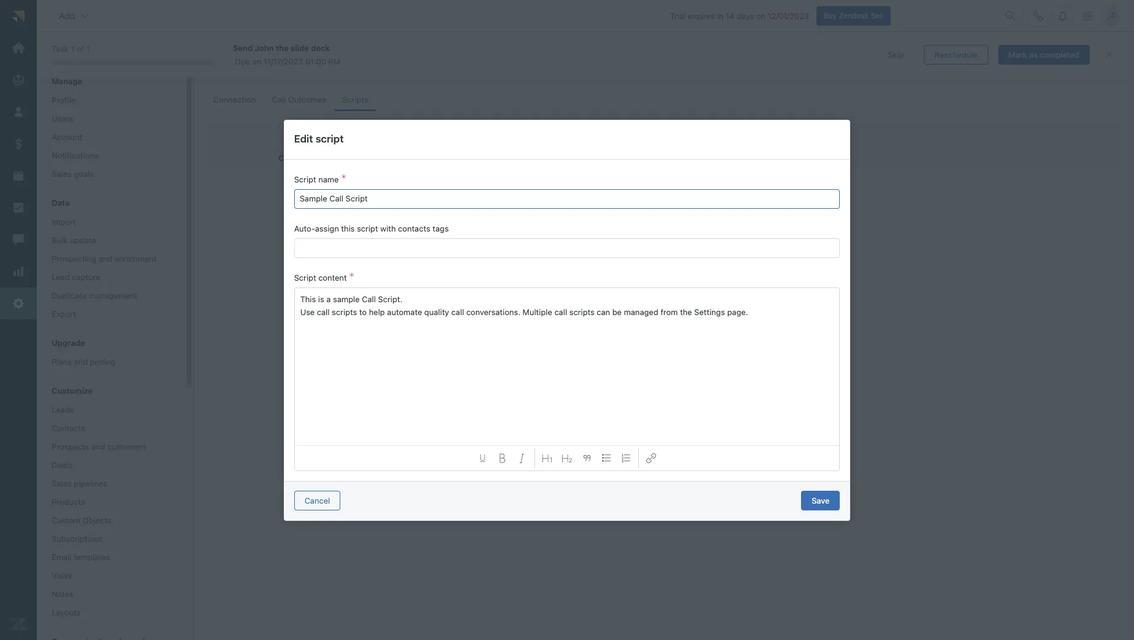 Task type: vqa. For each thing, say whether or not it's contained in the screenshot.
your at the left top of page
yes



Task type: describe. For each thing, give the bounding box(es) containing it.
3 call from the left
[[555, 307, 567, 317]]

scripts link
[[335, 89, 376, 111]]

plans and pricing
[[52, 357, 116, 367]]

bold image
[[498, 453, 508, 463]]

calling
[[298, 153, 325, 163]]

sales for sales pipelines
[[52, 479, 72, 489]]

1 scripts from the left
[[332, 307, 357, 317]]

as
[[1029, 49, 1038, 59]]

update
[[70, 235, 96, 245]]

a
[[326, 294, 331, 304]]

contacts inside voice and text call your leads and contacts directly from sell. learn about
[[279, 66, 311, 76]]

goals
[[74, 169, 94, 179]]

prospects and customers link
[[47, 439, 175, 455]]

sales pipelines link
[[47, 476, 175, 492]]

the inside send john the slide deck due on 11/17/2023 01:00 pm
[[276, 43, 289, 53]]

prospects
[[52, 442, 89, 452]]

0 vertical spatial on
[[756, 11, 766, 21]]

lead capture link
[[47, 269, 175, 285]]

is
[[318, 294, 324, 304]]

data
[[52, 198, 70, 208]]

john
[[255, 43, 274, 53]]

mark as completed button
[[998, 45, 1090, 65]]

profile link
[[47, 92, 175, 108]]

cold calling outreach
[[279, 153, 363, 163]]

notes
[[52, 589, 74, 599]]

1 call from the left
[[317, 307, 330, 317]]

layouts
[[52, 608, 81, 618]]

assign
[[315, 223, 339, 233]]

tags
[[433, 223, 449, 233]]

the inside this is a sample call script. use call scripts to help automate quality call conversations. multiple call scripts can be managed from the settings page.
[[680, 307, 692, 317]]

templates
[[74, 552, 111, 562]]

contacts link
[[47, 420, 175, 436]]

send
[[233, 43, 253, 53]]

2 call from the left
[[451, 307, 464, 317]]

quote image
[[582, 453, 592, 463]]

your
[[222, 66, 238, 76]]

pricing
[[90, 357, 116, 367]]

auto-
[[294, 223, 315, 233]]

bullet list image
[[602, 453, 611, 463]]

edit for edit script
[[294, 133, 313, 145]]

12/01/2023
[[768, 11, 809, 21]]

deals
[[52, 460, 72, 470]]

sample
[[333, 294, 360, 304]]

underline image
[[479, 454, 487, 462]]

zendesk image
[[10, 616, 26, 632]]

duplicate management
[[52, 291, 137, 300]]

managed
[[624, 307, 659, 317]]

learn
[[381, 66, 402, 76]]

plans
[[52, 357, 72, 367]]

export link
[[47, 306, 175, 322]]

1 horizontal spatial contacts
[[398, 223, 430, 233]]

pm
[[329, 56, 340, 66]]

from inside voice and text call your leads and contacts directly from sell. learn about
[[343, 66, 361, 76]]

name
[[318, 174, 339, 184]]

subscriptions
[[52, 534, 103, 544]]

import
[[52, 217, 76, 227]]

cancel image
[[1105, 50, 1115, 60]]

auto-assign this script with contacts tags
[[294, 223, 449, 233]]

in
[[717, 11, 724, 21]]

task
[[52, 44, 69, 54]]

deck
[[311, 43, 330, 53]]

voice
[[206, 46, 241, 63]]

call inside voice and text call your leads and contacts directly from sell. learn about
[[206, 66, 220, 76]]

products link
[[47, 494, 175, 510]]

management
[[89, 291, 137, 300]]

1 horizontal spatial script
[[357, 223, 378, 233]]

account
[[52, 132, 82, 142]]

notes link
[[47, 586, 175, 602]]

export
[[52, 309, 76, 319]]

customize
[[52, 386, 93, 396]]

asterisk image for script name
[[341, 174, 346, 184]]

jp button
[[1102, 6, 1122, 26]]

users
[[52, 114, 73, 124]]

visits
[[52, 571, 72, 581]]

account link
[[47, 129, 175, 145]]

notifications
[[52, 151, 99, 160]]

script for script content
[[294, 273, 316, 282]]

import link
[[47, 214, 175, 230]]

text
[[272, 46, 298, 63]]

trash image
[[424, 155, 431, 162]]

can
[[597, 307, 610, 317]]

lead capture
[[52, 272, 100, 282]]

capture
[[72, 272, 100, 282]]

about
[[404, 66, 425, 76]]

email templates
[[52, 552, 111, 562]]

sell.
[[363, 66, 379, 76]]

layouts link
[[47, 605, 175, 621]]

call outcomes
[[272, 95, 326, 105]]

none text field containing this is a sample call script.
[[300, 293, 835, 319]]

duplicate management link
[[47, 288, 175, 304]]



Task type: locate. For each thing, give the bounding box(es) containing it.
script right this
[[357, 223, 378, 233]]

list number image
[[621, 453, 631, 463]]

0 horizontal spatial asterisk image
[[341, 174, 346, 184]]

upgrade
[[52, 338, 85, 348]]

on right 'days'
[[756, 11, 766, 21]]

1 left of
[[71, 44, 74, 54]]

search image
[[1006, 11, 1016, 21]]

objects
[[83, 516, 111, 525]]

sales
[[52, 169, 72, 179], [52, 479, 72, 489]]

asterisk image right 'name' on the top left of the page
[[341, 174, 346, 184]]

connection link
[[206, 89, 263, 111]]

0 vertical spatial script
[[316, 133, 344, 145]]

sell
[[871, 11, 884, 20]]

reschedule
[[935, 49, 978, 59]]

14
[[726, 11, 735, 21]]

automate
[[387, 307, 422, 317]]

customers
[[107, 442, 146, 452]]

1 vertical spatial contacts
[[398, 223, 430, 233]]

1 horizontal spatial the
[[680, 307, 692, 317]]

deals link
[[47, 457, 175, 473]]

2 horizontal spatial call
[[555, 307, 567, 317]]

mark
[[1009, 49, 1027, 59]]

edit
[[294, 133, 313, 145], [393, 154, 406, 162]]

call down 'is'
[[317, 307, 330, 317]]

call left your
[[206, 66, 220, 76]]

enrichment
[[115, 254, 157, 264]]

be
[[612, 307, 622, 317]]

and for pricing
[[74, 357, 88, 367]]

2 scripts from the left
[[569, 307, 595, 317]]

duplicate
[[52, 291, 87, 300]]

the
[[276, 43, 289, 53], [680, 307, 692, 317]]

script content
[[294, 273, 347, 282]]

on inside send john the slide deck due on 11/17/2023 01:00 pm
[[252, 56, 261, 66]]

edit script
[[294, 133, 344, 145]]

from left sell.
[[343, 66, 361, 76]]

send john the slide deck due on 11/17/2023 01:00 pm
[[233, 43, 340, 66]]

the left settings
[[680, 307, 692, 317]]

script up this
[[294, 273, 316, 282]]

settings
[[694, 307, 725, 317]]

trial expires in 14 days on 12/01/2023
[[670, 11, 809, 21]]

and up leads on the left top
[[244, 46, 268, 63]]

edit left trash icon
[[393, 154, 406, 162]]

bell image
[[1058, 11, 1068, 21]]

cancel
[[305, 496, 330, 505]]

days
[[737, 11, 754, 21]]

skip
[[888, 49, 904, 59]]

11/17/2023
[[264, 56, 303, 66]]

and for enrichment
[[99, 254, 112, 264]]

sales left goals
[[52, 169, 72, 179]]

Script name field
[[300, 190, 835, 208]]

script.
[[378, 294, 403, 304]]

sales for sales goals
[[52, 169, 72, 179]]

0 horizontal spatial the
[[276, 43, 289, 53]]

custom objects
[[52, 516, 111, 525]]

0 horizontal spatial on
[[252, 56, 261, 66]]

1 horizontal spatial from
[[661, 307, 678, 317]]

1 horizontal spatial on
[[756, 11, 766, 21]]

this
[[341, 223, 355, 233]]

directly
[[313, 66, 341, 76]]

plans and pricing link
[[47, 354, 175, 370]]

italic image
[[517, 453, 527, 463]]

zendesk
[[839, 11, 869, 20]]

bulk update
[[52, 235, 96, 245]]

buy zendesk sell button
[[816, 6, 891, 26]]

contacts
[[279, 66, 311, 76], [398, 223, 430, 233]]

1 horizontal spatial call
[[451, 307, 464, 317]]

None text field
[[300, 293, 835, 319]]

edit button
[[383, 151, 416, 166]]

script up 'cold calling outreach' on the top of page
[[316, 133, 344, 145]]

01:00
[[305, 56, 326, 66]]

task 1 of 1
[[52, 44, 90, 54]]

contacts down 11/17/2023
[[279, 66, 311, 76]]

leads
[[241, 66, 261, 76]]

leads link
[[47, 402, 175, 418]]

1
[[71, 44, 74, 54], [86, 44, 90, 54]]

and down 'bulk update' link
[[99, 254, 112, 264]]

call left the outcomes
[[272, 95, 286, 105]]

and right plans
[[74, 357, 88, 367]]

1 vertical spatial from
[[661, 307, 678, 317]]

1 sales from the top
[[52, 169, 72, 179]]

1 vertical spatial on
[[252, 56, 261, 66]]

1 vertical spatial asterisk image
[[349, 273, 354, 282]]

0 vertical spatial edit
[[294, 133, 313, 145]]

0 horizontal spatial call
[[317, 307, 330, 317]]

this is a sample call script. use call scripts to help automate quality call conversations. multiple call scripts can be managed from the settings page.
[[300, 294, 748, 317]]

buy zendesk sell
[[824, 11, 884, 20]]

subscriptions link
[[47, 531, 175, 547]]

add
[[59, 10, 75, 21]]

0 vertical spatial sales
[[52, 169, 72, 179]]

and for customers
[[91, 442, 105, 452]]

contacts right with
[[398, 223, 430, 233]]

call right multiple
[[555, 307, 567, 317]]

link image
[[646, 453, 656, 463]]

asterisk image
[[341, 174, 346, 184], [349, 273, 354, 282]]

manage
[[52, 76, 82, 86]]

0 horizontal spatial script
[[316, 133, 344, 145]]

multiple
[[523, 307, 552, 317]]

leads
[[52, 405, 74, 415]]

0 horizontal spatial edit
[[294, 133, 313, 145]]

heading1 image
[[543, 453, 552, 463]]

call inside this is a sample call script. use call scripts to help automate quality call conversations. multiple call scripts can be managed from the settings page.
[[362, 294, 376, 304]]

prospects and customers
[[52, 442, 146, 452]]

sales goals
[[52, 169, 94, 179]]

edit up the "calling"
[[294, 133, 313, 145]]

scripts left "can"
[[569, 307, 595, 317]]

slide
[[291, 43, 309, 53]]

2 1 from the left
[[86, 44, 90, 54]]

buy
[[824, 11, 837, 20]]

outreach
[[327, 153, 363, 163]]

visits link
[[47, 568, 175, 584]]

sales down 'deals'
[[52, 479, 72, 489]]

1 vertical spatial sales
[[52, 479, 72, 489]]

pipelines
[[74, 479, 107, 489]]

and down 11/17/2023
[[263, 66, 277, 76]]

connection
[[213, 95, 256, 105]]

users link
[[47, 111, 175, 127]]

script down the "calling"
[[294, 174, 316, 184]]

on up leads on the left top
[[252, 56, 261, 66]]

call right the quality
[[451, 307, 464, 317]]

call up "to"
[[362, 294, 376, 304]]

asterisk image for script content
[[349, 273, 354, 282]]

1 right of
[[86, 44, 90, 54]]

sales goals link
[[47, 166, 175, 182]]

cancel button
[[294, 491, 341, 511]]

call inside "link"
[[272, 95, 286, 105]]

script
[[316, 133, 344, 145], [357, 223, 378, 233]]

sample
[[292, 129, 321, 139]]

script up outreach
[[340, 129, 363, 139]]

heading2 image
[[562, 453, 572, 463]]

1 horizontal spatial edit
[[393, 154, 406, 162]]

prospecting and enrichment
[[52, 254, 157, 264]]

and down contacts link
[[91, 442, 105, 452]]

edit for edit
[[393, 154, 406, 162]]

mark as completed
[[1009, 49, 1080, 59]]

None field
[[69, 46, 167, 57], [297, 239, 837, 257], [69, 46, 167, 57], [297, 239, 837, 257]]

1 1 from the left
[[71, 44, 74, 54]]

0 vertical spatial from
[[343, 66, 361, 76]]

2 vertical spatial script
[[294, 273, 316, 282]]

0 horizontal spatial from
[[343, 66, 361, 76]]

skip button
[[877, 45, 914, 65]]

1 horizontal spatial 1
[[86, 44, 90, 54]]

1 vertical spatial script
[[357, 223, 378, 233]]

scripts
[[332, 307, 357, 317], [569, 307, 595, 317]]

use
[[300, 307, 315, 317]]

script
[[340, 129, 363, 139], [294, 174, 316, 184], [294, 273, 316, 282]]

from right managed on the right
[[661, 307, 678, 317]]

asterisk image right content
[[349, 273, 354, 282]]

0 horizontal spatial scripts
[[332, 307, 357, 317]]

edit inside edit button
[[393, 154, 406, 162]]

conversations.
[[466, 307, 521, 317]]

due
[[235, 56, 250, 66]]

scripts
[[342, 95, 368, 105]]

script name
[[294, 174, 339, 184]]

0 horizontal spatial contacts
[[279, 66, 311, 76]]

0 vertical spatial script
[[340, 129, 363, 139]]

with
[[380, 223, 396, 233]]

0 vertical spatial the
[[276, 43, 289, 53]]

zendesk products image
[[1083, 11, 1092, 20]]

help
[[369, 307, 385, 317]]

call
[[206, 66, 220, 76], [272, 95, 286, 105], [323, 129, 338, 139], [362, 294, 376, 304]]

and for text
[[244, 46, 268, 63]]

1 vertical spatial edit
[[393, 154, 406, 162]]

scripts down sample at the left top of the page
[[332, 307, 357, 317]]

save button
[[801, 491, 840, 511]]

0 vertical spatial asterisk image
[[341, 174, 346, 184]]

email templates link
[[47, 549, 175, 565]]

0 vertical spatial contacts
[[279, 66, 311, 76]]

sample call script
[[292, 129, 363, 139]]

outcomes
[[288, 95, 326, 105]]

2 sales from the top
[[52, 479, 72, 489]]

cold
[[279, 153, 296, 163]]

script for script name
[[294, 174, 316, 184]]

calls image
[[1034, 11, 1043, 21]]

from inside this is a sample call script. use call scripts to help automate quality call conversations. multiple call scripts can be managed from the settings page.
[[661, 307, 678, 317]]

1 vertical spatial the
[[680, 307, 692, 317]]

call right sample
[[323, 129, 338, 139]]

1 horizontal spatial asterisk image
[[349, 273, 354, 282]]

1 vertical spatial script
[[294, 174, 316, 184]]

page.
[[727, 307, 748, 317]]

chevron down image
[[80, 11, 90, 21]]

the up 11/17/2023
[[276, 43, 289, 53]]

0 horizontal spatial 1
[[71, 44, 74, 54]]

bulk
[[52, 235, 68, 245]]

of
[[77, 44, 84, 54]]

1 horizontal spatial scripts
[[569, 307, 595, 317]]



